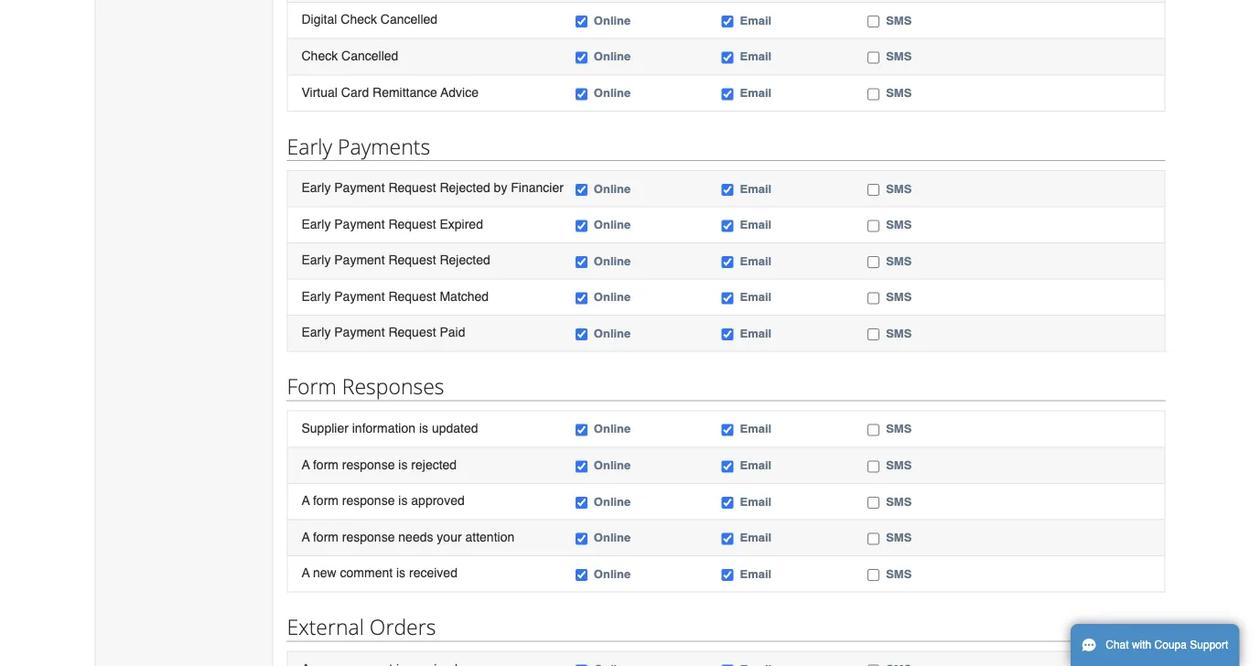 Task type: describe. For each thing, give the bounding box(es) containing it.
response for your
[[342, 530, 395, 544]]

form for a form response is approved
[[313, 493, 339, 508]]

form for a form response needs your attention
[[313, 530, 339, 544]]

new
[[313, 566, 337, 581]]

early for early payment request rejected
[[302, 253, 331, 267]]

supplier information is updated
[[302, 421, 478, 436]]

email for early payment request expired
[[740, 218, 772, 232]]

online for early payment request matched
[[594, 290, 631, 304]]

rejected for early payment request rejected
[[440, 253, 491, 267]]

early for early payment request rejected by financier
[[302, 180, 331, 195]]

response for approved
[[342, 493, 395, 508]]

early payment request rejected
[[302, 253, 491, 267]]

early for early payment request paid
[[302, 325, 331, 340]]

is for approved
[[399, 493, 408, 508]]

online for a form response is rejected
[[594, 459, 631, 472]]

early payment request expired
[[302, 216, 483, 231]]

chat with coupa support
[[1106, 639, 1229, 652]]

online for a form response is approved
[[594, 495, 631, 509]]

1 horizontal spatial check
[[341, 12, 377, 27]]

email for a form response is approved
[[740, 495, 772, 509]]

a form response is approved
[[302, 493, 465, 508]]

sms for digital check cancelled
[[887, 13, 912, 27]]

chat
[[1106, 639, 1130, 652]]

external orders
[[287, 613, 436, 641]]

advice
[[441, 84, 479, 99]]

email for early payment request matched
[[740, 290, 772, 304]]

sms for early payment request matched
[[887, 290, 912, 304]]

your
[[437, 530, 462, 544]]

a form response is rejected
[[302, 457, 457, 472]]

sms for a form response needs your attention
[[887, 531, 912, 545]]

online for digital check cancelled
[[594, 13, 631, 27]]

remittance
[[373, 84, 438, 99]]

sms for check cancelled
[[887, 50, 912, 63]]

email for early payment request paid
[[740, 327, 772, 340]]

digital check cancelled
[[302, 12, 438, 27]]

is for rejected
[[399, 457, 408, 472]]

payment for early payment request rejected by financier
[[334, 180, 385, 195]]

is left 'updated'
[[419, 421, 429, 436]]

form responses
[[287, 372, 445, 401]]

rejected
[[411, 457, 457, 472]]

rejected for early payment request rejected by financier
[[440, 180, 491, 195]]

a for a form response is rejected
[[302, 457, 310, 472]]

email for a form response is rejected
[[740, 459, 772, 472]]

expired
[[440, 216, 483, 231]]

sms for supplier information is updated
[[887, 422, 912, 436]]

financier
[[511, 180, 564, 195]]

sms for early payment request expired
[[887, 218, 912, 232]]

email for virtual card remittance advice
[[740, 86, 772, 100]]

card
[[341, 84, 369, 99]]

early payment request matched
[[302, 289, 489, 304]]

online for check cancelled
[[594, 50, 631, 63]]

external
[[287, 613, 364, 641]]

payments
[[338, 132, 431, 160]]

1 vertical spatial cancelled
[[342, 48, 399, 63]]

a for a form response is approved
[[302, 493, 310, 508]]

responses
[[342, 372, 445, 401]]

approved
[[411, 493, 465, 508]]



Task type: locate. For each thing, give the bounding box(es) containing it.
0 vertical spatial check
[[341, 12, 377, 27]]

early for early payments
[[287, 132, 332, 160]]

request for early payment request rejected
[[389, 253, 436, 267]]

1 sms from the top
[[887, 13, 912, 27]]

8 sms from the top
[[887, 327, 912, 340]]

9 online from the top
[[594, 422, 631, 436]]

sms for a form response is rejected
[[887, 459, 912, 472]]

request
[[389, 180, 436, 195], [389, 216, 436, 231], [389, 253, 436, 267], [389, 289, 436, 304], [389, 325, 436, 340]]

response down "a form response is rejected"
[[342, 493, 395, 508]]

email
[[740, 13, 772, 27], [740, 50, 772, 63], [740, 86, 772, 100], [740, 182, 772, 195], [740, 218, 772, 232], [740, 254, 772, 268], [740, 290, 772, 304], [740, 327, 772, 340], [740, 422, 772, 436], [740, 459, 772, 472], [740, 495, 772, 509], [740, 531, 772, 545], [740, 567, 772, 581]]

3 sms from the top
[[887, 86, 912, 100]]

12 online from the top
[[594, 531, 631, 545]]

email for early payment request rejected by financier
[[740, 182, 772, 195]]

rejected up matched
[[440, 253, 491, 267]]

email for supplier information is updated
[[740, 422, 772, 436]]

1 rejected from the top
[[440, 180, 491, 195]]

check
[[341, 12, 377, 27], [302, 48, 338, 63]]

rejected left by
[[440, 180, 491, 195]]

online
[[594, 13, 631, 27], [594, 50, 631, 63], [594, 86, 631, 100], [594, 182, 631, 195], [594, 218, 631, 232], [594, 254, 631, 268], [594, 290, 631, 304], [594, 327, 631, 340], [594, 422, 631, 436], [594, 459, 631, 472], [594, 495, 631, 509], [594, 531, 631, 545], [594, 567, 631, 581]]

1 form from the top
[[313, 457, 339, 472]]

8 email from the top
[[740, 327, 772, 340]]

email for a new comment is received
[[740, 567, 772, 581]]

1 email from the top
[[740, 13, 772, 27]]

sms for a form response is approved
[[887, 495, 912, 509]]

5 sms from the top
[[887, 218, 912, 232]]

response up a form response is approved
[[342, 457, 395, 472]]

support
[[1191, 639, 1229, 652]]

updated
[[432, 421, 478, 436]]

13 online from the top
[[594, 567, 631, 581]]

information
[[352, 421, 416, 436]]

1 a from the top
[[302, 457, 310, 472]]

0 vertical spatial form
[[313, 457, 339, 472]]

1 vertical spatial response
[[342, 493, 395, 508]]

online for early payment request rejected
[[594, 254, 631, 268]]

request for early payment request rejected by financier
[[389, 180, 436, 195]]

request down early payment request rejected at the left of page
[[389, 289, 436, 304]]

2 vertical spatial form
[[313, 530, 339, 544]]

2 online from the top
[[594, 50, 631, 63]]

a
[[302, 457, 310, 472], [302, 493, 310, 508], [302, 530, 310, 544], [302, 566, 310, 581]]

payment for early payment request rejected
[[334, 253, 385, 267]]

13 sms from the top
[[887, 567, 912, 581]]

2 a from the top
[[302, 493, 310, 508]]

form
[[313, 457, 339, 472], [313, 493, 339, 508], [313, 530, 339, 544]]

check up check cancelled
[[341, 12, 377, 27]]

response
[[342, 457, 395, 472], [342, 493, 395, 508], [342, 530, 395, 544]]

is left rejected
[[399, 457, 408, 472]]

online for early payment request rejected by financier
[[594, 182, 631, 195]]

1 request from the top
[[389, 180, 436, 195]]

form down "a form response is rejected"
[[313, 493, 339, 508]]

9 email from the top
[[740, 422, 772, 436]]

2 form from the top
[[313, 493, 339, 508]]

received
[[409, 566, 458, 581]]

sms for early payment request rejected
[[887, 254, 912, 268]]

None checkbox
[[576, 16, 588, 28], [868, 16, 880, 28], [576, 52, 588, 64], [868, 52, 880, 64], [576, 88, 588, 100], [722, 220, 734, 232], [576, 256, 588, 268], [722, 256, 734, 268], [722, 329, 734, 341], [868, 329, 880, 341], [722, 461, 734, 473], [868, 533, 880, 545], [576, 570, 588, 581], [722, 570, 734, 581], [868, 570, 880, 581], [576, 16, 588, 28], [868, 16, 880, 28], [576, 52, 588, 64], [868, 52, 880, 64], [576, 88, 588, 100], [722, 220, 734, 232], [576, 256, 588, 268], [722, 256, 734, 268], [722, 329, 734, 341], [868, 329, 880, 341], [722, 461, 734, 473], [868, 533, 880, 545], [576, 570, 588, 581], [722, 570, 734, 581], [868, 570, 880, 581]]

virtual
[[302, 84, 338, 99]]

email for early payment request rejected
[[740, 254, 772, 268]]

virtual card remittance advice
[[302, 84, 479, 99]]

1 vertical spatial form
[[313, 493, 339, 508]]

10 email from the top
[[740, 459, 772, 472]]

sms for early payment request rejected by financier
[[887, 182, 912, 195]]

3 a from the top
[[302, 530, 310, 544]]

early up form
[[302, 325, 331, 340]]

2 response from the top
[[342, 493, 395, 508]]

6 email from the top
[[740, 254, 772, 268]]

1 response from the top
[[342, 457, 395, 472]]

None checkbox
[[722, 16, 734, 28], [722, 52, 734, 64], [722, 88, 734, 100], [868, 88, 880, 100], [576, 184, 588, 196], [722, 184, 734, 196], [868, 184, 880, 196], [576, 220, 588, 232], [868, 220, 880, 232], [868, 256, 880, 268], [576, 293, 588, 305], [722, 293, 734, 305], [868, 293, 880, 305], [576, 329, 588, 341], [576, 425, 588, 437], [722, 425, 734, 437], [868, 425, 880, 437], [576, 461, 588, 473], [868, 461, 880, 473], [576, 497, 588, 509], [722, 497, 734, 509], [868, 497, 880, 509], [576, 533, 588, 545], [722, 533, 734, 545], [722, 16, 734, 28], [722, 52, 734, 64], [722, 88, 734, 100], [868, 88, 880, 100], [576, 184, 588, 196], [722, 184, 734, 196], [868, 184, 880, 196], [576, 220, 588, 232], [868, 220, 880, 232], [868, 256, 880, 268], [576, 293, 588, 305], [722, 293, 734, 305], [868, 293, 880, 305], [576, 329, 588, 341], [576, 425, 588, 437], [722, 425, 734, 437], [868, 425, 880, 437], [576, 461, 588, 473], [868, 461, 880, 473], [576, 497, 588, 509], [722, 497, 734, 509], [868, 497, 880, 509], [576, 533, 588, 545], [722, 533, 734, 545]]

email for a form response needs your attention
[[740, 531, 772, 545]]

11 sms from the top
[[887, 495, 912, 509]]

0 horizontal spatial check
[[302, 48, 338, 63]]

3 online from the top
[[594, 86, 631, 100]]

chat with coupa support button
[[1071, 625, 1240, 667]]

3 response from the top
[[342, 530, 395, 544]]

4 request from the top
[[389, 289, 436, 304]]

is left approved
[[399, 493, 408, 508]]

5 request from the top
[[389, 325, 436, 340]]

11 online from the top
[[594, 495, 631, 509]]

payment
[[334, 180, 385, 195], [334, 216, 385, 231], [334, 253, 385, 267], [334, 289, 385, 304], [334, 325, 385, 340]]

9 sms from the top
[[887, 422, 912, 436]]

6 online from the top
[[594, 254, 631, 268]]

online for virtual card remittance advice
[[594, 86, 631, 100]]

2 request from the top
[[389, 216, 436, 231]]

rejected
[[440, 180, 491, 195], [440, 253, 491, 267]]

payment for early payment request matched
[[334, 289, 385, 304]]

email for digital check cancelled
[[740, 13, 772, 27]]

a for a form response needs your attention
[[302, 530, 310, 544]]

online for a new comment is received
[[594, 567, 631, 581]]

payment up early payment request rejected at the left of page
[[334, 216, 385, 231]]

is for received
[[397, 566, 406, 581]]

4 email from the top
[[740, 182, 772, 195]]

request up early payment request expired
[[389, 180, 436, 195]]

orders
[[370, 613, 436, 641]]

7 online from the top
[[594, 290, 631, 304]]

5 online from the top
[[594, 218, 631, 232]]

10 online from the top
[[594, 459, 631, 472]]

request for early payment request paid
[[389, 325, 436, 340]]

matched
[[440, 289, 489, 304]]

online for early payment request expired
[[594, 218, 631, 232]]

5 payment from the top
[[334, 325, 385, 340]]

13 email from the top
[[740, 567, 772, 581]]

check up virtual
[[302, 48, 338, 63]]

12 sms from the top
[[887, 531, 912, 545]]

1 online from the top
[[594, 13, 631, 27]]

early down early payment request expired
[[302, 253, 331, 267]]

2 email from the top
[[740, 50, 772, 63]]

check cancelled
[[302, 48, 399, 63]]

supplier
[[302, 421, 349, 436]]

request down early payment request matched
[[389, 325, 436, 340]]

0 vertical spatial response
[[342, 457, 395, 472]]

2 vertical spatial response
[[342, 530, 395, 544]]

2 payment from the top
[[334, 216, 385, 231]]

cancelled
[[381, 12, 438, 27], [342, 48, 399, 63]]

with
[[1133, 639, 1152, 652]]

early payment request rejected by financier
[[302, 180, 564, 195]]

email for check cancelled
[[740, 50, 772, 63]]

form down "supplier"
[[313, 457, 339, 472]]

form for a form response is rejected
[[313, 457, 339, 472]]

3 email from the top
[[740, 86, 772, 100]]

7 email from the top
[[740, 290, 772, 304]]

sms for virtual card remittance advice
[[887, 86, 912, 100]]

early up early payment request paid
[[302, 289, 331, 304]]

1 vertical spatial rejected
[[440, 253, 491, 267]]

early payment request paid
[[302, 325, 466, 340]]

payment for early payment request expired
[[334, 216, 385, 231]]

1 payment from the top
[[334, 180, 385, 195]]

online for supplier information is updated
[[594, 422, 631, 436]]

request up early payment request rejected at the left of page
[[389, 216, 436, 231]]

paid
[[440, 325, 466, 340]]

4 payment from the top
[[334, 289, 385, 304]]

sms for a new comment is received
[[887, 567, 912, 581]]

attention
[[466, 530, 515, 544]]

is left received
[[397, 566, 406, 581]]

4 sms from the top
[[887, 182, 912, 195]]

payment down early payments
[[334, 180, 385, 195]]

early down early payments
[[302, 180, 331, 195]]

2 rejected from the top
[[440, 253, 491, 267]]

response up comment
[[342, 530, 395, 544]]

a form response needs your attention
[[302, 530, 515, 544]]

coupa
[[1155, 639, 1188, 652]]

early down virtual
[[287, 132, 332, 160]]

sms
[[887, 13, 912, 27], [887, 50, 912, 63], [887, 86, 912, 100], [887, 182, 912, 195], [887, 218, 912, 232], [887, 254, 912, 268], [887, 290, 912, 304], [887, 327, 912, 340], [887, 422, 912, 436], [887, 459, 912, 472], [887, 495, 912, 509], [887, 531, 912, 545], [887, 567, 912, 581]]

cancelled down digital check cancelled
[[342, 48, 399, 63]]

early
[[287, 132, 332, 160], [302, 180, 331, 195], [302, 216, 331, 231], [302, 253, 331, 267], [302, 289, 331, 304], [302, 325, 331, 340]]

sms for early payment request paid
[[887, 327, 912, 340]]

1 vertical spatial check
[[302, 48, 338, 63]]

3 form from the top
[[313, 530, 339, 544]]

10 sms from the top
[[887, 459, 912, 472]]

is
[[419, 421, 429, 436], [399, 457, 408, 472], [399, 493, 408, 508], [397, 566, 406, 581]]

a for a new comment is received
[[302, 566, 310, 581]]

7 sms from the top
[[887, 290, 912, 304]]

online for early payment request paid
[[594, 327, 631, 340]]

8 online from the top
[[594, 327, 631, 340]]

3 request from the top
[[389, 253, 436, 267]]

5 email from the top
[[740, 218, 772, 232]]

request for early payment request expired
[[389, 216, 436, 231]]

4 a from the top
[[302, 566, 310, 581]]

response for rejected
[[342, 457, 395, 472]]

by
[[494, 180, 508, 195]]

0 vertical spatial rejected
[[440, 180, 491, 195]]

request up early payment request matched
[[389, 253, 436, 267]]

cancelled up check cancelled
[[381, 12, 438, 27]]

6 sms from the top
[[887, 254, 912, 268]]

12 email from the top
[[740, 531, 772, 545]]

request for early payment request matched
[[389, 289, 436, 304]]

payment for early payment request paid
[[334, 325, 385, 340]]

early for early payment request matched
[[302, 289, 331, 304]]

form
[[287, 372, 337, 401]]

early payments
[[287, 132, 431, 160]]

early up early payment request rejected at the left of page
[[302, 216, 331, 231]]

2 sms from the top
[[887, 50, 912, 63]]

a new comment is received
[[302, 566, 458, 581]]

0 vertical spatial cancelled
[[381, 12, 438, 27]]

3 payment from the top
[[334, 253, 385, 267]]

payment down early payment request expired
[[334, 253, 385, 267]]

payment down early payment request matched
[[334, 325, 385, 340]]

digital
[[302, 12, 337, 27]]

online for a form response needs your attention
[[594, 531, 631, 545]]

4 online from the top
[[594, 182, 631, 195]]

early for early payment request expired
[[302, 216, 331, 231]]

11 email from the top
[[740, 495, 772, 509]]

needs
[[399, 530, 434, 544]]

form up new
[[313, 530, 339, 544]]

payment up early payment request paid
[[334, 289, 385, 304]]

comment
[[340, 566, 393, 581]]



Task type: vqa. For each thing, say whether or not it's contained in the screenshot.
the sFTP File Errors (to Customers) link
no



